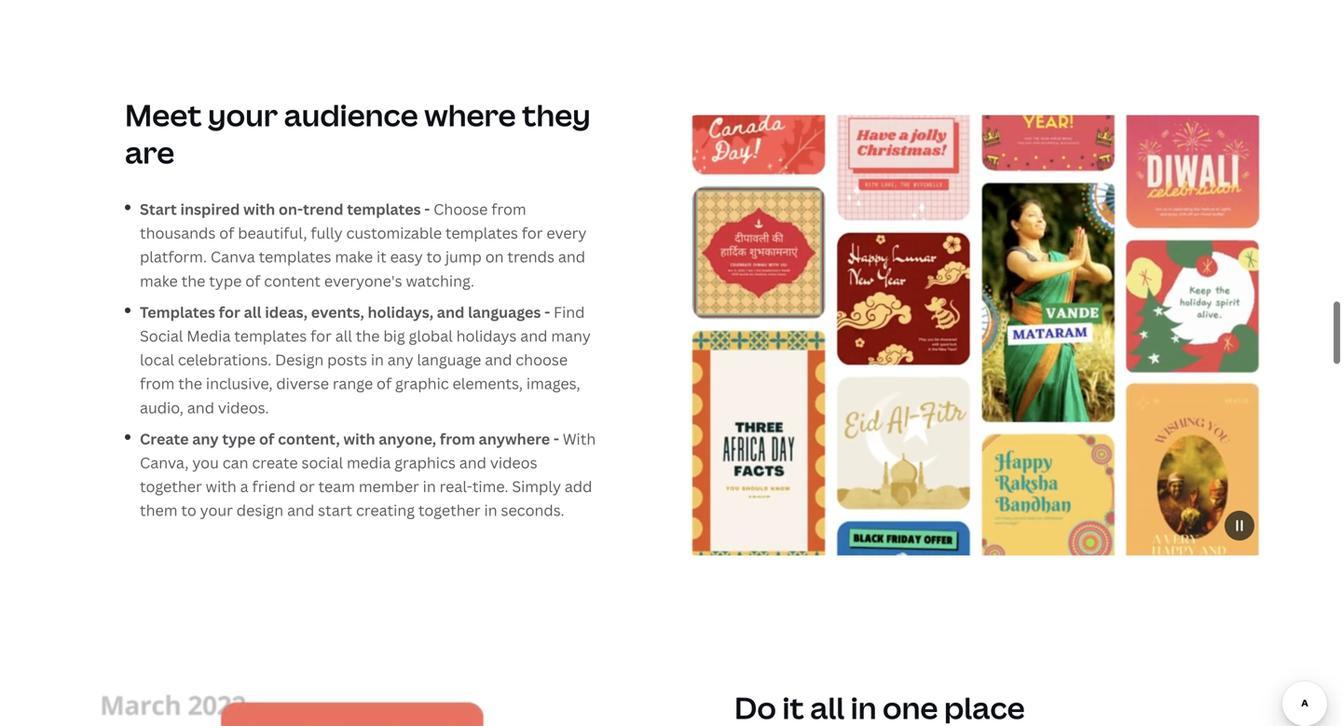 Task type: locate. For each thing, give the bounding box(es) containing it.
and down every
[[558, 247, 586, 267]]

0 horizontal spatial make
[[140, 271, 178, 291]]

together
[[140, 477, 202, 497], [419, 500, 481, 520]]

jump
[[446, 247, 482, 267]]

type
[[209, 271, 242, 291], [222, 429, 256, 449]]

you
[[192, 453, 219, 473]]

0 vertical spatial make
[[335, 247, 373, 267]]

1 horizontal spatial in
[[423, 477, 436, 497]]

all inside find social media templates for all the big global holidays and many local celebrations. design posts in any language and choose from the inclusive, diverse range of graphic elements, images, audio, and videos.
[[335, 326, 352, 346]]

can
[[223, 453, 249, 473]]

a
[[240, 477, 249, 497]]

and up choose at the left of page
[[521, 326, 548, 346]]

0 vertical spatial the
[[181, 271, 205, 291]]

0 vertical spatial -
[[425, 199, 430, 219]]

of
[[219, 223, 234, 243], [245, 271, 260, 291], [377, 374, 392, 394], [259, 429, 275, 449]]

together down real-
[[419, 500, 481, 520]]

- left with
[[554, 429, 560, 449]]

start inspired with on-trend templates -
[[140, 199, 434, 219]]

1 horizontal spatial together
[[419, 500, 481, 520]]

with inside the with canva, you can create social media graphics and videos together with a friend or team member in real-time. simply add them to your design and start creating together in seconds.
[[206, 477, 237, 497]]

media
[[347, 453, 391, 473]]

of up canva
[[219, 223, 234, 243]]

with up the media
[[344, 429, 375, 449]]

any
[[388, 350, 414, 370], [192, 429, 219, 449]]

time.
[[473, 477, 509, 497]]

1 horizontal spatial make
[[335, 247, 373, 267]]

of right the range
[[377, 374, 392, 394]]

0 horizontal spatial with
[[206, 477, 237, 497]]

the down platform.
[[181, 271, 205, 291]]

design
[[237, 500, 284, 520]]

together down the canva,
[[140, 477, 202, 497]]

for up "media"
[[219, 302, 240, 322]]

for inside find social media templates for all the big global holidays and many local celebrations. design posts in any language and choose from the inclusive, diverse range of graphic elements, images, audio, and videos.
[[311, 326, 332, 346]]

trend
[[303, 199, 344, 219]]

in
[[371, 350, 384, 370], [423, 477, 436, 497], [484, 500, 498, 520]]

templates up on
[[446, 223, 518, 243]]

of down canva
[[245, 271, 260, 291]]

languages
[[468, 302, 541, 322]]

inspired
[[180, 199, 240, 219]]

from down local
[[140, 374, 175, 394]]

0 horizontal spatial any
[[192, 429, 219, 449]]

- left choose
[[425, 199, 430, 219]]

your
[[208, 95, 278, 135], [200, 500, 233, 520]]

in down graphics
[[423, 477, 436, 497]]

meet your audience where they are
[[125, 95, 591, 173]]

the left big
[[356, 326, 380, 346]]

type up can
[[222, 429, 256, 449]]

0 vertical spatial to
[[427, 247, 442, 267]]

2 vertical spatial for
[[311, 326, 332, 346]]

2 vertical spatial -
[[554, 429, 560, 449]]

graphic
[[395, 374, 449, 394]]

1 vertical spatial type
[[222, 429, 256, 449]]

to inside choose from thousands of beautiful, fully customizable templates for every platform. canva templates make it easy to jump on trends and make the type of content everyone's watching.
[[427, 247, 442, 267]]

your left design
[[200, 500, 233, 520]]

all down "templates for all ideas, events, holidays, and languages -"
[[335, 326, 352, 346]]

templates down ideas,
[[234, 326, 307, 346]]

images,
[[527, 374, 581, 394]]

with left a on the bottom left of page
[[206, 477, 237, 497]]

big
[[384, 326, 405, 346]]

0 horizontal spatial -
[[425, 199, 430, 219]]

the
[[181, 271, 205, 291], [356, 326, 380, 346], [178, 374, 202, 394]]

2 vertical spatial with
[[206, 477, 237, 497]]

global
[[409, 326, 453, 346]]

the inside choose from thousands of beautiful, fully customizable templates for every platform. canva templates make it easy to jump on trends and make the type of content everyone's watching.
[[181, 271, 205, 291]]

to
[[427, 247, 442, 267], [181, 500, 197, 520]]

any up you
[[192, 429, 219, 449]]

for up trends
[[522, 223, 543, 243]]

in down big
[[371, 350, 384, 370]]

make down platform.
[[140, 271, 178, 291]]

friend
[[252, 477, 296, 497]]

from inside choose from thousands of beautiful, fully customizable templates for every platform. canva templates make it easy to jump on trends and make the type of content everyone's watching.
[[492, 199, 527, 219]]

1 vertical spatial with
[[344, 429, 375, 449]]

in down time.
[[484, 500, 498, 520]]

range
[[333, 374, 373, 394]]

it
[[377, 247, 387, 267]]

1 horizontal spatial to
[[427, 247, 442, 267]]

0 horizontal spatial together
[[140, 477, 202, 497]]

1 vertical spatial your
[[200, 500, 233, 520]]

0 vertical spatial from
[[492, 199, 527, 219]]

type down canva
[[209, 271, 242, 291]]

1 horizontal spatial for
[[311, 326, 332, 346]]

2 horizontal spatial from
[[492, 199, 527, 219]]

templates
[[347, 199, 421, 219], [446, 223, 518, 243], [259, 247, 331, 267], [234, 326, 307, 346]]

celebrations.
[[178, 350, 272, 370]]

1 vertical spatial from
[[140, 374, 175, 394]]

1 vertical spatial in
[[423, 477, 436, 497]]

from right choose
[[492, 199, 527, 219]]

posts
[[327, 350, 367, 370]]

team
[[318, 477, 355, 497]]

0 horizontal spatial all
[[244, 302, 262, 322]]

are
[[125, 132, 175, 173]]

1 horizontal spatial with
[[243, 199, 275, 219]]

1 horizontal spatial -
[[545, 302, 550, 322]]

for down events,
[[311, 326, 332, 346]]

0 vertical spatial type
[[209, 271, 242, 291]]

to up watching.
[[427, 247, 442, 267]]

0 vertical spatial in
[[371, 350, 384, 370]]

1 horizontal spatial any
[[388, 350, 414, 370]]

on-
[[279, 199, 303, 219]]

0 vertical spatial any
[[388, 350, 414, 370]]

anywhere
[[479, 429, 550, 449]]

anyone,
[[379, 429, 437, 449]]

easy
[[390, 247, 423, 267]]

0 horizontal spatial from
[[140, 374, 175, 394]]

them
[[140, 500, 178, 520]]

0 vertical spatial for
[[522, 223, 543, 243]]

2 horizontal spatial in
[[484, 500, 498, 520]]

all left ideas,
[[244, 302, 262, 322]]

local
[[140, 350, 174, 370]]

all
[[244, 302, 262, 322], [335, 326, 352, 346]]

thousands
[[140, 223, 216, 243]]

make up everyone's
[[335, 247, 373, 267]]

templates for all ideas, events, holidays, and languages -
[[140, 302, 554, 322]]

fully
[[311, 223, 343, 243]]

the up audio,
[[178, 374, 202, 394]]

0 vertical spatial your
[[208, 95, 278, 135]]

2 vertical spatial from
[[440, 429, 475, 449]]

with up beautiful,
[[243, 199, 275, 219]]

make
[[335, 247, 373, 267], [140, 271, 178, 291]]

your inside the with canva, you can create social media graphics and videos together with a friend or team member in real-time. simply add them to your design and start creating together in seconds.
[[200, 500, 233, 520]]

every
[[547, 223, 587, 243]]

start
[[318, 500, 353, 520]]

1 horizontal spatial all
[[335, 326, 352, 346]]

2 horizontal spatial for
[[522, 223, 543, 243]]

with canva, you can create social media graphics and videos together with a friend or team member in real-time. simply add them to your design and start creating together in seconds.
[[140, 429, 596, 520]]

content,
[[278, 429, 340, 449]]

0 horizontal spatial for
[[219, 302, 240, 322]]

0 horizontal spatial in
[[371, 350, 384, 370]]

templates up content
[[259, 247, 331, 267]]

from up graphics
[[440, 429, 475, 449]]

to right the them
[[181, 500, 197, 520]]

and right audio,
[[187, 397, 214, 418]]

1 vertical spatial together
[[419, 500, 481, 520]]

creating
[[356, 500, 415, 520]]

1 vertical spatial all
[[335, 326, 352, 346]]

create
[[140, 429, 189, 449]]

and up global
[[437, 302, 465, 322]]

-
[[425, 199, 430, 219], [545, 302, 550, 322], [554, 429, 560, 449]]

events,
[[311, 302, 364, 322]]

any down big
[[388, 350, 414, 370]]

- left find
[[545, 302, 550, 322]]

the for for
[[178, 374, 202, 394]]

0 horizontal spatial to
[[181, 500, 197, 520]]

of inside find social media templates for all the big global holidays and many local celebrations. design posts in any language and choose from the inclusive, diverse range of graphic elements, images, audio, and videos.
[[377, 374, 392, 394]]

2 vertical spatial the
[[178, 374, 202, 394]]

1 vertical spatial to
[[181, 500, 197, 520]]

for
[[522, 223, 543, 243], [219, 302, 240, 322], [311, 326, 332, 346]]

with
[[243, 199, 275, 219], [344, 429, 375, 449], [206, 477, 237, 497]]

from
[[492, 199, 527, 219], [140, 374, 175, 394], [440, 429, 475, 449]]

member
[[359, 477, 419, 497]]

your right "meet"
[[208, 95, 278, 135]]

and
[[558, 247, 586, 267], [437, 302, 465, 322], [521, 326, 548, 346], [485, 350, 512, 370], [187, 397, 214, 418], [459, 453, 487, 473], [287, 500, 314, 520]]

create any type of content, with anyone, from anywhere -
[[140, 429, 563, 449]]

media
[[187, 326, 231, 346]]

1 horizontal spatial from
[[440, 429, 475, 449]]



Task type: vqa. For each thing, say whether or not it's contained in the screenshot.


Task type: describe. For each thing, give the bounding box(es) containing it.
ideas,
[[265, 302, 308, 322]]

diverse
[[276, 374, 329, 394]]

content
[[264, 271, 321, 291]]

templates
[[140, 302, 215, 322]]

find social media templates for all the big global holidays and many local celebrations. design posts in any language and choose from the inclusive, diverse range of graphic elements, images, audio, and videos.
[[140, 302, 591, 418]]

social
[[140, 326, 183, 346]]

with
[[563, 429, 596, 449]]

2 horizontal spatial -
[[554, 429, 560, 449]]

templates inside find social media templates for all the big global holidays and many local celebrations. design posts in any language and choose from the inclusive, diverse range of graphic elements, images, audio, and videos.
[[234, 326, 307, 346]]

many
[[551, 326, 591, 346]]

canva,
[[140, 453, 189, 473]]

choose from thousands of beautiful, fully customizable templates for every platform. canva templates make it easy to jump on trends and make the type of content everyone's watching.
[[140, 199, 587, 291]]

seconds.
[[501, 500, 565, 520]]

from inside find social media templates for all the big global holidays and many local celebrations. design posts in any language and choose from the inclusive, diverse range of graphic elements, images, audio, and videos.
[[140, 374, 175, 394]]

1 vertical spatial -
[[545, 302, 550, 322]]

videos
[[490, 453, 538, 473]]

design
[[275, 350, 324, 370]]

watching.
[[406, 271, 475, 291]]

1 vertical spatial for
[[219, 302, 240, 322]]

holidays,
[[368, 302, 434, 322]]

your inside 'meet your audience where they are'
[[208, 95, 278, 135]]

choose
[[516, 350, 568, 370]]

start
[[140, 199, 177, 219]]

choose
[[434, 199, 488, 219]]

where
[[424, 95, 516, 135]]

the for beautiful,
[[181, 271, 205, 291]]

create
[[252, 453, 298, 473]]

2 horizontal spatial with
[[344, 429, 375, 449]]

and up real-
[[459, 453, 487, 473]]

customizable
[[346, 223, 442, 243]]

graphics
[[395, 453, 456, 473]]

meet
[[125, 95, 202, 135]]

0 vertical spatial with
[[243, 199, 275, 219]]

real-
[[440, 477, 473, 497]]

2 vertical spatial in
[[484, 500, 498, 520]]

simply
[[512, 477, 561, 497]]

0 vertical spatial together
[[140, 477, 202, 497]]

and inside choose from thousands of beautiful, fully customizable templates for every platform. canva templates make it easy to jump on trends and make the type of content everyone's watching.
[[558, 247, 586, 267]]

holidays
[[457, 326, 517, 346]]

1 vertical spatial the
[[356, 326, 380, 346]]

social
[[302, 453, 343, 473]]

beautiful,
[[238, 223, 307, 243]]

elements,
[[453, 374, 523, 394]]

inclusive,
[[206, 374, 273, 394]]

audience
[[284, 95, 418, 135]]

on
[[486, 247, 504, 267]]

to inside the with canva, you can create social media graphics and videos together with a friend or team member in real-time. simply add them to your design and start creating together in seconds.
[[181, 500, 197, 520]]

1 vertical spatial any
[[192, 429, 219, 449]]

find
[[554, 302, 585, 322]]

templates up customizable
[[347, 199, 421, 219]]

add
[[565, 477, 593, 497]]

for inside choose from thousands of beautiful, fully customizable templates for every platform. canva templates make it easy to jump on trends and make the type of content everyone's watching.
[[522, 223, 543, 243]]

or
[[299, 477, 315, 497]]

language
[[417, 350, 481, 370]]

0 vertical spatial all
[[244, 302, 262, 322]]

type inside choose from thousands of beautiful, fully customizable templates for every platform. canva templates make it easy to jump on trends and make the type of content everyone's watching.
[[209, 271, 242, 291]]

of up create
[[259, 429, 275, 449]]

any inside find social media templates for all the big global holidays and many local celebrations. design posts in any language and choose from the inclusive, diverse range of graphic elements, images, audio, and videos.
[[388, 350, 414, 370]]

in inside find social media templates for all the big global holidays and many local celebrations. design posts in any language and choose from the inclusive, diverse range of graphic elements, images, audio, and videos.
[[371, 350, 384, 370]]

canva
[[211, 247, 255, 267]]

audio,
[[140, 397, 184, 418]]

and down or
[[287, 500, 314, 520]]

and up elements,
[[485, 350, 512, 370]]

1 vertical spatial make
[[140, 271, 178, 291]]

everyone's
[[324, 271, 402, 291]]

trends
[[508, 247, 555, 267]]

they
[[522, 95, 591, 135]]

platform.
[[140, 247, 207, 267]]

videos.
[[218, 397, 269, 418]]



